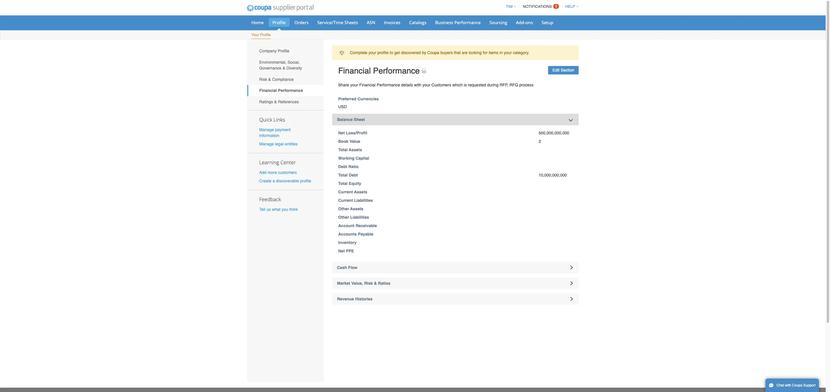 Task type: locate. For each thing, give the bounding box(es) containing it.
financial performance down compliance
[[260, 88, 303, 93]]

2 vertical spatial total
[[339, 181, 348, 186]]

your left the customers
[[423, 83, 431, 87]]

revenue
[[337, 297, 354, 302]]

total equity
[[339, 181, 362, 186]]

0 vertical spatial with
[[415, 83, 422, 87]]

invoices
[[384, 20, 401, 25]]

discoverable
[[276, 179, 299, 184]]

assets for total assets
[[349, 148, 362, 152]]

assets for current assets
[[354, 190, 368, 195]]

other up other liabilities
[[339, 207, 349, 211]]

social,
[[288, 60, 300, 65]]

1 horizontal spatial debt
[[349, 173, 358, 178]]

1 horizontal spatial risk
[[365, 281, 373, 286]]

0 vertical spatial assets
[[349, 148, 362, 152]]

&
[[283, 66, 286, 70], [269, 77, 271, 82], [274, 100, 277, 104], [374, 281, 377, 286]]

profile link
[[269, 18, 290, 27]]

cash flow
[[337, 265, 358, 270]]

manage legal entities
[[260, 142, 298, 146]]

1 horizontal spatial with
[[786, 384, 792, 388]]

0 vertical spatial debt
[[339, 165, 348, 169]]

0 horizontal spatial risk
[[260, 77, 267, 82]]

risk
[[260, 77, 267, 82], [365, 281, 373, 286]]

notifications 0
[[524, 4, 558, 9]]

net left ppe
[[339, 249, 345, 254]]

environmental, social, governance & diversity
[[260, 60, 302, 70]]

with right details
[[415, 83, 422, 87]]

accounts
[[339, 232, 357, 237]]

learning center
[[260, 159, 296, 166]]

center
[[281, 159, 296, 166]]

liabilities for current liabilities
[[354, 198, 373, 203]]

manage payment information
[[260, 127, 291, 138]]

1 vertical spatial financial performance
[[260, 88, 303, 93]]

financial
[[339, 66, 371, 76], [360, 83, 376, 87], [260, 88, 277, 93]]

1 horizontal spatial profile
[[378, 50, 389, 55]]

navigation containing notifications 0
[[504, 1, 579, 12]]

market
[[337, 281, 351, 286]]

account receivable
[[339, 224, 377, 228]]

accounts payable
[[339, 232, 374, 237]]

1 vertical spatial debt
[[349, 173, 358, 178]]

links
[[274, 116, 285, 123]]

profile right the discoverable
[[300, 179, 311, 184]]

other for other assets
[[339, 207, 349, 211]]

1 vertical spatial profile
[[260, 33, 271, 37]]

that
[[454, 50, 461, 55]]

balance sheet heading
[[332, 114, 579, 126]]

current
[[339, 190, 353, 195], [339, 198, 353, 203]]

2 net from the top
[[339, 249, 345, 254]]

performance right the business on the top
[[455, 20, 481, 25]]

1 other from the top
[[339, 207, 349, 211]]

customers
[[278, 170, 297, 175]]

& left diversity
[[283, 66, 286, 70]]

coupa right by
[[428, 50, 440, 55]]

share your financial performance details with your customers which is requested during rfp, rfq process
[[339, 83, 534, 87]]

0 vertical spatial other
[[339, 207, 349, 211]]

which
[[453, 83, 463, 87]]

your profile
[[252, 33, 271, 37]]

add-
[[517, 20, 526, 25]]

1 net from the top
[[339, 131, 345, 135]]

process
[[520, 83, 534, 87]]

1 vertical spatial liabilities
[[351, 215, 369, 220]]

1 vertical spatial assets
[[354, 190, 368, 195]]

to
[[390, 50, 394, 55]]

500,000,000,000
[[539, 131, 570, 135]]

revenue histories
[[337, 297, 373, 302]]

net up the book
[[339, 131, 345, 135]]

manage
[[260, 127, 274, 132], [260, 142, 274, 146]]

account
[[339, 224, 355, 228]]

navigation
[[504, 1, 579, 12]]

1 horizontal spatial financial performance
[[339, 66, 420, 76]]

assets for other assets
[[351, 207, 364, 211]]

preferred currencies
[[339, 97, 379, 101]]

coupa supplier portal image
[[243, 1, 318, 15]]

2 other from the top
[[339, 215, 349, 220]]

0 vertical spatial current
[[339, 190, 353, 195]]

share
[[339, 83, 349, 87]]

profile inside alert
[[378, 50, 389, 55]]

debt down working
[[339, 165, 348, 169]]

profile up environmental, social, governance & diversity link
[[278, 49, 290, 53]]

1 total from the top
[[339, 148, 348, 152]]

2 manage from the top
[[260, 142, 274, 146]]

book value
[[339, 139, 361, 144]]

flow
[[349, 265, 358, 270]]

discovered
[[402, 50, 421, 55]]

legal
[[275, 142, 284, 146]]

1 horizontal spatial coupa
[[793, 384, 803, 388]]

& left ratios
[[374, 281, 377, 286]]

home link
[[248, 18, 268, 27]]

liabilities up account receivable
[[351, 215, 369, 220]]

sheet
[[354, 117, 365, 122]]

manage up information
[[260, 127, 274, 132]]

total for total assets
[[339, 148, 348, 152]]

profile down the coupa supplier portal image
[[273, 20, 286, 25]]

2 vertical spatial financial
[[260, 88, 277, 93]]

items
[[489, 50, 499, 55]]

risk inside market value, risk & ratios dropdown button
[[365, 281, 373, 286]]

0 vertical spatial total
[[339, 148, 348, 152]]

market value, risk & ratios
[[337, 281, 391, 286]]

assets down 'current liabilities'
[[351, 207, 364, 211]]

profile right your
[[260, 33, 271, 37]]

chat with coupa support
[[777, 384, 817, 388]]

requested
[[468, 83, 487, 87]]

debt down ratio
[[349, 173, 358, 178]]

1 vertical spatial coupa
[[793, 384, 803, 388]]

category.
[[513, 50, 530, 55]]

0 vertical spatial risk
[[260, 77, 267, 82]]

manage down information
[[260, 142, 274, 146]]

with
[[415, 83, 422, 87], [786, 384, 792, 388]]

coupa inside alert
[[428, 50, 440, 55]]

financial up the share
[[339, 66, 371, 76]]

risk right "value,"
[[365, 281, 373, 286]]

0 horizontal spatial with
[[415, 83, 422, 87]]

other up account
[[339, 215, 349, 220]]

your right the share
[[351, 83, 359, 87]]

notifications
[[524, 4, 552, 9]]

1 vertical spatial manage
[[260, 142, 274, 146]]

setup link
[[538, 18, 558, 27]]

2 total from the top
[[339, 173, 348, 178]]

total for total debt
[[339, 173, 348, 178]]

financial up currencies
[[360, 83, 376, 87]]

total down debt ratio
[[339, 173, 348, 178]]

by
[[422, 50, 427, 55]]

risk & compliance link
[[247, 74, 324, 85]]

create a discoverable profile link
[[260, 179, 311, 184]]

customers
[[432, 83, 452, 87]]

0 vertical spatial coupa
[[428, 50, 440, 55]]

home
[[252, 20, 264, 25]]

assets
[[349, 148, 362, 152], [354, 190, 368, 195], [351, 207, 364, 211]]

section
[[561, 68, 575, 73]]

1 vertical spatial risk
[[365, 281, 373, 286]]

1 vertical spatial current
[[339, 198, 353, 203]]

2 vertical spatial assets
[[351, 207, 364, 211]]

chat
[[777, 384, 785, 388]]

1 vertical spatial total
[[339, 173, 348, 178]]

0 horizontal spatial debt
[[339, 165, 348, 169]]

assets down value
[[349, 148, 362, 152]]

manage inside manage payment information
[[260, 127, 274, 132]]

your
[[369, 50, 377, 55], [504, 50, 512, 55], [351, 83, 359, 87], [423, 83, 431, 87]]

market value, risk & ratios heading
[[332, 278, 579, 289]]

0 vertical spatial liabilities
[[354, 198, 373, 203]]

0 vertical spatial financial performance
[[339, 66, 420, 76]]

coupa left support
[[793, 384, 803, 388]]

current assets
[[339, 190, 368, 195]]

your
[[252, 33, 259, 37]]

0 vertical spatial financial
[[339, 66, 371, 76]]

performance
[[455, 20, 481, 25], [373, 66, 420, 76], [377, 83, 400, 87], [278, 88, 303, 93]]

total down the book
[[339, 148, 348, 152]]

1 vertical spatial other
[[339, 215, 349, 220]]

0 vertical spatial profile
[[378, 50, 389, 55]]

2
[[539, 139, 542, 144]]

coupa
[[428, 50, 440, 55], [793, 384, 803, 388]]

1 vertical spatial net
[[339, 249, 345, 254]]

performance up details
[[373, 66, 420, 76]]

liabilities down current assets
[[354, 198, 373, 203]]

catalogs
[[410, 20, 427, 25]]

financial up ratings
[[260, 88, 277, 93]]

revenue histories heading
[[332, 293, 579, 305]]

payable
[[358, 232, 374, 237]]

0 horizontal spatial coupa
[[428, 50, 440, 55]]

other
[[339, 207, 349, 211], [339, 215, 349, 220]]

add more customers
[[260, 170, 297, 175]]

current up the other assets in the bottom of the page
[[339, 198, 353, 203]]

value
[[350, 139, 361, 144]]

0 vertical spatial manage
[[260, 127, 274, 132]]

profile left to
[[378, 50, 389, 55]]

total down total debt
[[339, 181, 348, 186]]

0 horizontal spatial profile
[[300, 179, 311, 184]]

equity
[[349, 181, 362, 186]]

0 vertical spatial profile
[[273, 20, 286, 25]]

& down governance
[[269, 77, 271, 82]]

0 vertical spatial net
[[339, 131, 345, 135]]

net
[[339, 131, 345, 135], [339, 249, 345, 254]]

current for current liabilities
[[339, 198, 353, 203]]

1 vertical spatial with
[[786, 384, 792, 388]]

are
[[462, 50, 468, 55]]

current down the total equity
[[339, 190, 353, 195]]

capital
[[356, 156, 370, 161]]

risk down governance
[[260, 77, 267, 82]]

with right chat
[[786, 384, 792, 388]]

2 current from the top
[[339, 198, 353, 203]]

1 manage from the top
[[260, 127, 274, 132]]

assets up 'current liabilities'
[[354, 190, 368, 195]]

profile for company profile
[[278, 49, 290, 53]]

company profile
[[260, 49, 290, 53]]

financial performance down to
[[339, 66, 420, 76]]

2 vertical spatial profile
[[278, 49, 290, 53]]

information
[[260, 133, 280, 138]]

3 total from the top
[[339, 181, 348, 186]]

1 current from the top
[[339, 190, 353, 195]]



Task type: describe. For each thing, give the bounding box(es) containing it.
manage for manage legal entities
[[260, 142, 274, 146]]

1 vertical spatial financial
[[360, 83, 376, 87]]

buyers
[[441, 50, 453, 55]]

references
[[278, 100, 299, 104]]

working capital
[[339, 156, 370, 161]]

total debt
[[339, 173, 358, 178]]

1 vertical spatial profile
[[300, 179, 311, 184]]

learning
[[260, 159, 279, 166]]

risk inside risk & compliance link
[[260, 77, 267, 82]]

cash flow heading
[[332, 262, 579, 274]]

us
[[267, 207, 271, 212]]

quick links
[[260, 116, 285, 123]]

a
[[273, 179, 275, 184]]

other for other liabilities
[[339, 215, 349, 220]]

sourcing link
[[486, 18, 512, 27]]

business performance link
[[432, 18, 485, 27]]

10,000,000,000
[[539, 173, 568, 178]]

ratings & references
[[260, 100, 299, 104]]

ratio
[[349, 165, 359, 169]]

create a discoverable profile
[[260, 179, 311, 184]]

manage legal entities link
[[260, 142, 298, 146]]

tell
[[260, 207, 266, 212]]

during
[[488, 83, 499, 87]]

environmental,
[[260, 60, 287, 65]]

current for current assets
[[339, 190, 353, 195]]

diversity
[[287, 66, 302, 70]]

net for net loss/profit
[[339, 131, 345, 135]]

add
[[260, 170, 267, 175]]

orders
[[295, 20, 309, 25]]

loss/profit
[[346, 131, 368, 135]]

performance left details
[[377, 83, 400, 87]]

business performance
[[436, 20, 481, 25]]

net loss/profit
[[339, 131, 368, 135]]

ratings
[[260, 100, 273, 104]]

manage payment information link
[[260, 127, 291, 138]]

tim
[[507, 4, 513, 9]]

governance
[[260, 66, 282, 70]]

service/time sheets link
[[314, 18, 362, 27]]

for
[[483, 50, 488, 55]]

add-ons link
[[513, 18, 537, 27]]

preferred
[[339, 97, 357, 101]]

your right 'in'
[[504, 50, 512, 55]]

cash
[[337, 265, 347, 270]]

catalogs link
[[406, 18, 431, 27]]

complete your profile to get discovered by coupa buyers that are looking for items in your category.
[[350, 50, 530, 55]]

your profile link
[[251, 31, 271, 39]]

balance sheet
[[337, 117, 365, 122]]

rfq
[[510, 83, 519, 87]]

0 horizontal spatial financial performance
[[260, 88, 303, 93]]

edit
[[553, 68, 560, 73]]

with inside button
[[786, 384, 792, 388]]

sourcing
[[490, 20, 508, 25]]

total for total equity
[[339, 181, 348, 186]]

looking
[[469, 50, 482, 55]]

coupa inside button
[[793, 384, 803, 388]]

entities
[[285, 142, 298, 146]]

current liabilities
[[339, 198, 373, 203]]

compliance
[[272, 77, 294, 82]]

net ppe
[[339, 249, 354, 254]]

working
[[339, 156, 355, 161]]

balance sheet button
[[332, 114, 579, 126]]

invoices link
[[381, 18, 405, 27]]

inventory
[[339, 241, 357, 245]]

ratios
[[378, 281, 391, 286]]

& right ratings
[[274, 100, 277, 104]]

service/time
[[318, 20, 344, 25]]

tim link
[[504, 4, 517, 9]]

book
[[339, 139, 349, 144]]

profile for your profile
[[260, 33, 271, 37]]

debt ratio
[[339, 165, 359, 169]]

in
[[500, 50, 503, 55]]

value,
[[352, 281, 363, 286]]

financial inside financial performance link
[[260, 88, 277, 93]]

ratings & references link
[[247, 96, 324, 108]]

total assets
[[339, 148, 362, 152]]

net for net ppe
[[339, 249, 345, 254]]

liabilities for other liabilities
[[351, 215, 369, 220]]

receivable
[[356, 224, 377, 228]]

sheets
[[345, 20, 358, 25]]

complete your profile to get discovered by coupa buyers that are looking for items in your category. alert
[[332, 45, 579, 60]]

help
[[566, 4, 576, 9]]

your right complete
[[369, 50, 377, 55]]

help link
[[563, 4, 579, 9]]

support
[[804, 384, 817, 388]]

payment
[[275, 127, 291, 132]]

currencies
[[358, 97, 379, 101]]

is
[[464, 83, 467, 87]]

add-ons
[[517, 20, 533, 25]]

what
[[272, 207, 281, 212]]

more
[[268, 170, 277, 175]]

financial performance link
[[247, 85, 324, 96]]

cash flow button
[[332, 262, 579, 274]]

asn
[[367, 20, 376, 25]]

service/time sheets
[[318, 20, 358, 25]]

manage for manage payment information
[[260, 127, 274, 132]]

& inside dropdown button
[[374, 281, 377, 286]]

& inside environmental, social, governance & diversity
[[283, 66, 286, 70]]

tell us what you think
[[260, 207, 298, 212]]

performance up references
[[278, 88, 303, 93]]

0
[[556, 4, 558, 8]]

revenue histories button
[[332, 293, 579, 305]]

balance
[[337, 117, 353, 122]]



Task type: vqa. For each thing, say whether or not it's contained in the screenshot.
US
yes



